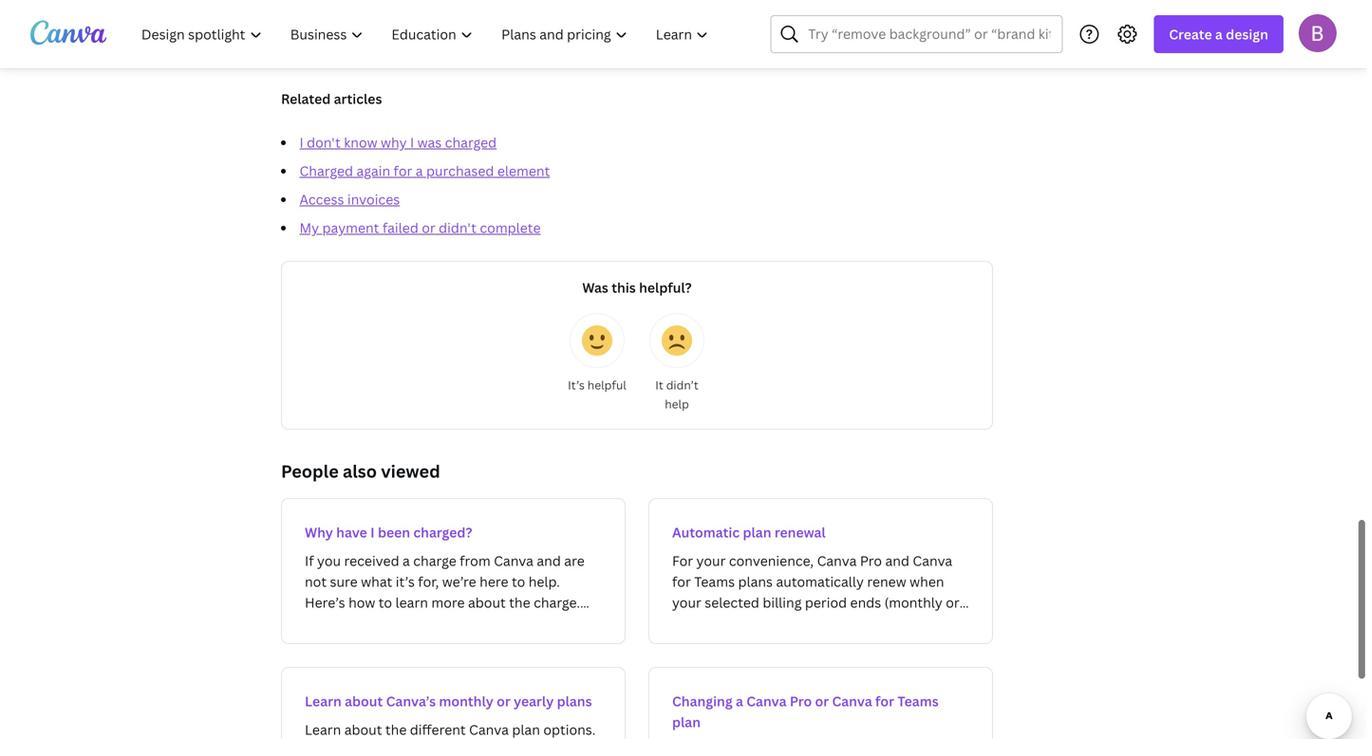 Task type: locate. For each thing, give the bounding box(es) containing it.
for down i don't know why i was charged link
[[394, 162, 412, 180]]

or right failed
[[422, 219, 436, 237]]

1 vertical spatial a
[[416, 162, 423, 180]]

0 horizontal spatial canva
[[747, 693, 787, 711]]

2 horizontal spatial a
[[1215, 25, 1223, 43]]

my payment failed or didn't complete link
[[300, 219, 541, 237]]

a for create
[[1215, 25, 1223, 43]]

canva right pro
[[832, 693, 872, 711]]

automatic plan renewal link
[[649, 499, 993, 645]]

0 horizontal spatial plan
[[672, 714, 701, 732]]

was
[[582, 279, 609, 297]]

charged
[[445, 133, 497, 151]]

didn't
[[439, 219, 477, 237]]

it
[[655, 377, 664, 393]]

articles
[[334, 90, 382, 108]]

invoices
[[347, 190, 400, 208]]

renewal
[[775, 524, 826, 542]]

also
[[343, 460, 377, 483]]

i left don't
[[300, 133, 304, 151]]

🙂 image
[[582, 326, 612, 356]]

1 horizontal spatial canva
[[832, 693, 872, 711]]

or
[[422, 219, 436, 237], [497, 693, 511, 711], [815, 693, 829, 711]]

was
[[417, 133, 442, 151]]

0 horizontal spatial for
[[394, 162, 412, 180]]

or inside changing a canva pro or canva for teams plan
[[815, 693, 829, 711]]

teams
[[898, 693, 939, 711]]

0 vertical spatial plan
[[743, 524, 771, 542]]

plan left renewal
[[743, 524, 771, 542]]

1 vertical spatial for
[[876, 693, 895, 711]]

why
[[305, 524, 333, 542]]

2 vertical spatial a
[[736, 693, 743, 711]]

failed
[[383, 219, 419, 237]]

a inside changing a canva pro or canva for teams plan
[[736, 693, 743, 711]]

access
[[300, 190, 344, 208]]

learn about canva's monthly or yearly plans link
[[281, 668, 626, 740]]

a down was
[[416, 162, 423, 180]]

create a design
[[1169, 25, 1269, 43]]

1 horizontal spatial a
[[736, 693, 743, 711]]

purchased
[[426, 162, 494, 180]]

1 horizontal spatial plan
[[743, 524, 771, 542]]

or left yearly
[[497, 693, 511, 711]]

design
[[1226, 25, 1269, 43]]

was this helpful?
[[582, 279, 692, 297]]

canva left pro
[[747, 693, 787, 711]]

access invoices
[[300, 190, 400, 208]]

canva
[[747, 693, 787, 711], [832, 693, 872, 711]]

1 horizontal spatial i
[[370, 524, 375, 542]]

viewed
[[381, 460, 440, 483]]

a inside dropdown button
[[1215, 25, 1223, 43]]

it didn't help
[[655, 377, 699, 412]]

learn about canva's monthly or yearly plans
[[305, 693, 592, 711]]

know
[[344, 133, 378, 151]]

i left was
[[410, 133, 414, 151]]

about
[[345, 693, 383, 711]]

monthly
[[439, 693, 494, 711]]

0 vertical spatial a
[[1215, 25, 1223, 43]]

my
[[300, 219, 319, 237]]

plan
[[743, 524, 771, 542], [672, 714, 701, 732]]

or right pro
[[815, 693, 829, 711]]

charged?
[[413, 524, 472, 542]]

automatic plan renewal
[[672, 524, 826, 542]]

1 horizontal spatial or
[[497, 693, 511, 711]]

again
[[357, 162, 390, 180]]

why
[[381, 133, 407, 151]]

or for learn
[[497, 693, 511, 711]]

i right have
[[370, 524, 375, 542]]

charged again for a purchased element link
[[300, 162, 550, 180]]

complete
[[480, 219, 541, 237]]

for left 'teams'
[[876, 693, 895, 711]]

a left design
[[1215, 25, 1223, 43]]

i don't know why i was charged
[[300, 133, 497, 151]]

have
[[336, 524, 367, 542]]

i don't know why i was charged link
[[300, 133, 497, 151]]

help
[[665, 396, 689, 412]]

Try "remove background" or "brand kit" search field
[[808, 16, 1051, 52]]

1 vertical spatial plan
[[672, 714, 701, 732]]

2 canva from the left
[[832, 693, 872, 711]]

1 horizontal spatial for
[[876, 693, 895, 711]]

plan down changing
[[672, 714, 701, 732]]

plans
[[557, 693, 592, 711]]

why have i been charged? link
[[281, 499, 626, 645]]

a right changing
[[736, 693, 743, 711]]

charged again for a purchased element
[[300, 162, 550, 180]]

0 horizontal spatial i
[[300, 133, 304, 151]]

i
[[300, 133, 304, 151], [410, 133, 414, 151], [370, 524, 375, 542]]

😔 image
[[662, 326, 692, 356]]

learn
[[305, 693, 342, 711]]

2 horizontal spatial or
[[815, 693, 829, 711]]

a
[[1215, 25, 1223, 43], [416, 162, 423, 180], [736, 693, 743, 711]]

for
[[394, 162, 412, 180], [876, 693, 895, 711]]



Task type: describe. For each thing, give the bounding box(es) containing it.
plan inside changing a canva pro or canva for teams plan
[[672, 714, 701, 732]]

pro
[[790, 693, 812, 711]]

helpful?
[[639, 279, 692, 297]]

create
[[1169, 25, 1212, 43]]

been
[[378, 524, 410, 542]]

yearly
[[514, 693, 554, 711]]

charged
[[300, 162, 353, 180]]

changing a canva pro or canva for teams plan
[[672, 693, 939, 732]]

automatic
[[672, 524, 740, 542]]

didn't
[[666, 377, 699, 393]]

2 horizontal spatial i
[[410, 133, 414, 151]]

for inside changing a canva pro or canva for teams plan
[[876, 693, 895, 711]]

why have i been charged?
[[305, 524, 472, 542]]

people also viewed
[[281, 460, 440, 483]]

don't
[[307, 133, 341, 151]]

a for changing
[[736, 693, 743, 711]]

changing
[[672, 693, 733, 711]]

it's helpful
[[568, 377, 627, 393]]

or for changing
[[815, 693, 829, 711]]

top level navigation element
[[129, 15, 725, 53]]

helpful
[[588, 377, 627, 393]]

this
[[612, 279, 636, 297]]

1 canva from the left
[[747, 693, 787, 711]]

changing a canva pro or canva for teams plan link
[[649, 668, 993, 740]]

payment
[[322, 219, 379, 237]]

my payment failed or didn't complete
[[300, 219, 541, 237]]

create a design button
[[1154, 15, 1284, 53]]

0 vertical spatial for
[[394, 162, 412, 180]]

bob builder image
[[1299, 14, 1337, 52]]

related
[[281, 90, 331, 108]]

element
[[497, 162, 550, 180]]

access invoices link
[[300, 190, 400, 208]]

canva's
[[386, 693, 436, 711]]

it's
[[568, 377, 585, 393]]

related articles
[[281, 90, 382, 108]]

0 horizontal spatial a
[[416, 162, 423, 180]]

people
[[281, 460, 339, 483]]

0 horizontal spatial or
[[422, 219, 436, 237]]



Task type: vqa. For each thing, say whether or not it's contained in the screenshot.
the plan
yes



